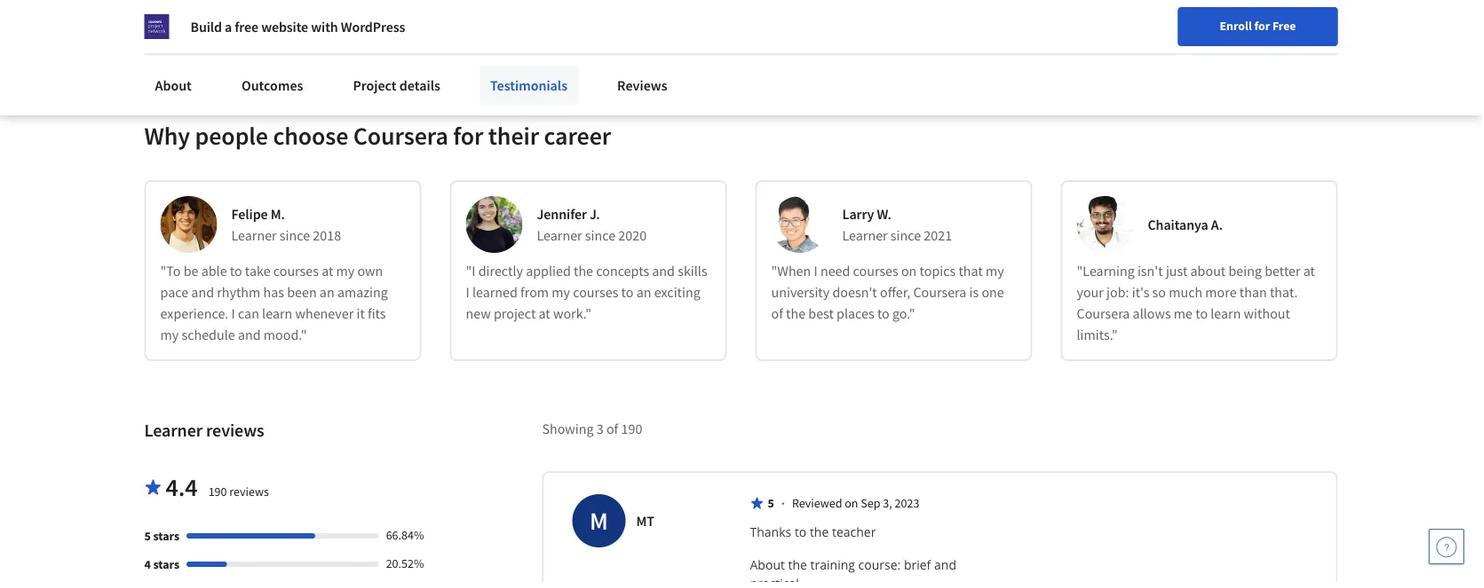 Task type: describe. For each thing, give the bounding box(es) containing it.
this
[[210, 0, 235, 10]]

of inside the "when i need courses on topics that my university doesn't offer, coursera is one of the best places to go."
[[771, 305, 783, 322]]

thanks
[[750, 524, 792, 541]]

exciting
[[654, 283, 700, 301]]

my down "experience." at the left
[[160, 326, 179, 344]]

at for courses
[[322, 262, 333, 280]]

their
[[488, 120, 539, 151]]

schedule
[[182, 326, 235, 344]]

best
[[808, 305, 834, 322]]

190 reviews
[[208, 484, 269, 500]]

desktop
[[480, 0, 528, 10]]

felipe m. learner since 2018
[[231, 205, 341, 244]]

66.84%
[[386, 527, 424, 543]]

3
[[597, 420, 604, 438]]

fits
[[368, 305, 386, 322]]

project
[[494, 305, 536, 322]]

coursera inside the "when i need courses on topics that my university doesn't offer, coursera is one of the best places to go."
[[913, 283, 967, 301]]

internet
[[684, 0, 732, 10]]

isn't
[[1138, 262, 1163, 280]]

jennifer
[[537, 205, 587, 223]]

experience.
[[160, 305, 229, 322]]

mt
[[636, 512, 654, 530]]

i inside '"i directly applied the concepts and skills i learned from my courses to an exciting new project at work."'
[[466, 283, 470, 301]]

doesn't
[[833, 283, 877, 301]]

to inside the "when i need courses on topics that my university doesn't offer, coursera is one of the best places to go."
[[877, 305, 890, 322]]

devices.
[[350, 13, 398, 31]]

5 for 5 stars
[[144, 528, 151, 544]]

teacher
[[832, 524, 876, 541]]

coursera project network image
[[144, 14, 169, 39]]

1 vertical spatial project
[[353, 76, 397, 94]]

testimonials
[[490, 76, 568, 94]]

20.52%
[[386, 556, 424, 572]]

learner for felipe
[[231, 226, 277, 244]]

2021
[[924, 226, 952, 244]]

0 horizontal spatial a
[[225, 18, 232, 36]]

career
[[544, 120, 611, 151]]

to inside the "to be able to take courses at my own pace and rhythm has been an amazing experience. i can learn whenever it fits my schedule and mood."
[[230, 262, 242, 280]]

learner for jennifer
[[537, 226, 582, 244]]

it
[[357, 305, 365, 322]]

for inside "enroll for free" button
[[1254, 18, 1270, 34]]

better
[[1265, 262, 1301, 280]]

this guided project is designed for laptops or desktop computers with a reliable internet connection, not mobile devices.
[[210, 0, 732, 31]]

reviews for learner reviews
[[206, 420, 264, 442]]

own
[[357, 262, 383, 280]]

that
[[959, 262, 983, 280]]

places
[[837, 305, 874, 322]]

so
[[1152, 283, 1166, 301]]

my inside '"i directly applied the concepts and skills i learned from my courses to an exciting new project at work."'
[[552, 283, 570, 301]]

choose
[[273, 120, 348, 151]]

learned
[[472, 283, 518, 301]]

project inside the this guided project is designed for laptops or desktop computers with a reliable internet connection, not mobile devices.
[[283, 0, 326, 10]]

take
[[245, 262, 270, 280]]

free
[[1273, 18, 1296, 34]]

"to be able to take courses at my own pace and rhythm has been an amazing experience. i can learn whenever it fits my schedule and mood."
[[160, 262, 388, 344]]

for inside the this guided project is designed for laptops or desktop computers with a reliable internet connection, not mobile devices.
[[398, 0, 414, 10]]

sep
[[861, 495, 881, 511]]

5 stars
[[144, 528, 179, 544]]

testimonials link
[[479, 66, 578, 105]]

directly
[[478, 262, 523, 280]]

m
[[590, 506, 608, 537]]

chaitanya
[[1148, 216, 1208, 233]]

j.
[[590, 205, 600, 223]]

about for about
[[155, 76, 192, 94]]

limits."
[[1077, 326, 1118, 344]]

about
[[1191, 262, 1226, 280]]

w.
[[877, 205, 892, 223]]

build a free website with wordpress
[[190, 18, 405, 36]]

courses inside the "to be able to take courses at my own pace and rhythm has been an amazing experience. i can learn whenever it fits my schedule and mood."
[[273, 262, 319, 280]]

just
[[1166, 262, 1188, 280]]

outcomes
[[241, 76, 303, 94]]

reliable
[[636, 0, 681, 10]]

guided
[[238, 0, 280, 10]]

job:
[[1107, 283, 1129, 301]]

be
[[184, 262, 198, 280]]

me
[[1174, 305, 1193, 322]]

and down the can
[[238, 326, 261, 344]]

that.
[[1270, 283, 1298, 301]]

0 horizontal spatial coursera
[[353, 120, 448, 151]]

laptops
[[417, 0, 462, 10]]

enroll for free
[[1220, 18, 1296, 34]]

brief
[[904, 557, 931, 574]]

about the training course: brief and practical
[[750, 557, 960, 583]]

stars for 5 stars
[[153, 528, 179, 544]]

why
[[144, 120, 190, 151]]

help center image
[[1436, 536, 1457, 558]]

reviews for 190 reviews
[[229, 484, 269, 500]]

felipe
[[231, 205, 268, 223]]

enroll
[[1220, 18, 1252, 34]]

2020
[[618, 226, 647, 244]]

show notifications image
[[1242, 22, 1264, 44]]

details
[[399, 76, 440, 94]]

thanks to the teacher
[[750, 524, 876, 541]]

mobile
[[306, 13, 347, 31]]

why people choose coursera for their career
[[144, 120, 611, 151]]

"learning isn't just about being better at your job: it's so much more than that. coursera allows me to learn without limits."
[[1077, 262, 1315, 344]]

learner reviews
[[144, 420, 264, 442]]

been
[[287, 283, 317, 301]]



Task type: locate. For each thing, give the bounding box(es) containing it.
1 vertical spatial on
[[845, 495, 858, 511]]

1 vertical spatial reviews
[[229, 484, 269, 500]]

with right not
[[311, 18, 338, 36]]

1 an from the left
[[320, 283, 335, 301]]

my left the own
[[336, 262, 355, 280]]

for left their
[[453, 120, 483, 151]]

to right me
[[1196, 305, 1208, 322]]

or
[[465, 0, 477, 10]]

2 horizontal spatial i
[[814, 262, 818, 280]]

for left free on the top
[[1254, 18, 1270, 34]]

the right applied
[[574, 262, 593, 280]]

a inside the this guided project is designed for laptops or desktop computers with a reliable internet connection, not mobile devices.
[[626, 0, 634, 10]]

4
[[144, 557, 151, 573]]

an inside the "to be able to take courses at my own pace and rhythm has been an amazing experience. i can learn whenever it fits my schedule and mood."
[[320, 283, 335, 301]]

and up "experience." at the left
[[191, 283, 214, 301]]

stars up '4 stars'
[[153, 528, 179, 544]]

english
[[1141, 20, 1185, 38]]

0 vertical spatial a
[[626, 0, 634, 10]]

0 horizontal spatial an
[[320, 283, 335, 301]]

stars right 4
[[153, 557, 179, 573]]

since for m.
[[280, 226, 310, 244]]

2 vertical spatial for
[[453, 120, 483, 151]]

to down concepts
[[621, 283, 634, 301]]

outcomes link
[[231, 66, 314, 105]]

since down w.
[[891, 226, 921, 244]]

applied
[[526, 262, 571, 280]]

to left go."
[[877, 305, 890, 322]]

is inside the "when i need courses on topics that my university doesn't offer, coursera is one of the best places to go."
[[969, 283, 979, 301]]

1 horizontal spatial a
[[626, 0, 634, 10]]

0 vertical spatial stars
[[153, 528, 179, 544]]

since for w.
[[891, 226, 921, 244]]

2 an from the left
[[636, 283, 651, 301]]

at
[[322, 262, 333, 280], [1304, 262, 1315, 280], [539, 305, 550, 322]]

new
[[466, 305, 491, 322]]

0 vertical spatial with
[[597, 0, 624, 10]]

without
[[1244, 305, 1290, 322]]

2 vertical spatial i
[[231, 305, 235, 322]]

0 vertical spatial on
[[901, 262, 917, 280]]

0 vertical spatial 5
[[768, 495, 774, 511]]

3 since from the left
[[891, 226, 921, 244]]

reviews
[[617, 76, 667, 94]]

since down m.
[[280, 226, 310, 244]]

i inside the "when i need courses on topics that my university doesn't offer, coursera is one of the best places to go."
[[814, 262, 818, 280]]

learn for more
[[1211, 305, 1241, 322]]

learn down has
[[262, 305, 292, 322]]

learner
[[231, 226, 277, 244], [537, 226, 582, 244], [842, 226, 888, 244], [144, 420, 203, 442]]

connection,
[[210, 13, 280, 31]]

1 vertical spatial i
[[466, 283, 470, 301]]

0 horizontal spatial courses
[[273, 262, 319, 280]]

1 vertical spatial a
[[225, 18, 232, 36]]

0 horizontal spatial of
[[607, 420, 618, 438]]

with
[[597, 0, 624, 10], [311, 18, 338, 36]]

larry
[[842, 205, 874, 223]]

coursera inside '"learning isn't just about being better at your job: it's so much more than that. coursera allows me to learn without limits."'
[[1077, 305, 1130, 322]]

for
[[398, 0, 414, 10], [1254, 18, 1270, 34], [453, 120, 483, 151]]

2 stars from the top
[[153, 557, 179, 573]]

at right better
[[1304, 262, 1315, 280]]

and inside '"i directly applied the concepts and skills i learned from my courses to an exciting new project at work."'
[[652, 262, 675, 280]]

at inside '"i directly applied the concepts and skills i learned from my courses to an exciting new project at work."'
[[539, 305, 550, 322]]

allows
[[1133, 305, 1171, 322]]

"i directly applied the concepts and skills i learned from my courses to an exciting new project at work."
[[466, 262, 707, 322]]

0 horizontal spatial 190
[[208, 484, 227, 500]]

0 horizontal spatial about
[[155, 76, 192, 94]]

5 for 5
[[768, 495, 774, 511]]

and inside about the training course: brief and practical
[[934, 557, 956, 574]]

need
[[820, 262, 850, 280]]

stars
[[153, 528, 179, 544], [153, 557, 179, 573]]

1 horizontal spatial coursera
[[913, 283, 967, 301]]

the down university
[[786, 305, 806, 322]]

is up the mobile
[[328, 0, 338, 10]]

"learning
[[1077, 262, 1135, 280]]

learn down more
[[1211, 305, 1241, 322]]

practical
[[750, 575, 799, 583]]

4.4
[[166, 472, 198, 503]]

courses up 'work."' on the left
[[573, 283, 618, 301]]

"when i need courses on topics that my university doesn't offer, coursera is one of the best places to go."
[[771, 262, 1004, 322]]

a left free
[[225, 18, 232, 36]]

0 vertical spatial project
[[283, 0, 326, 10]]

about inside about the training course: brief and practical
[[750, 557, 785, 574]]

reviewed on sep 3, 2023
[[792, 495, 919, 511]]

on up "offer,"
[[901, 262, 917, 280]]

2 horizontal spatial since
[[891, 226, 921, 244]]

amazing
[[337, 283, 388, 301]]

and right brief
[[934, 557, 956, 574]]

wordpress
[[341, 18, 405, 36]]

2 learn from the left
[[1211, 305, 1241, 322]]

0 vertical spatial of
[[771, 305, 783, 322]]

designed
[[341, 0, 395, 10]]

2 since from the left
[[585, 226, 616, 244]]

has
[[263, 283, 284, 301]]

1 vertical spatial for
[[1254, 18, 1270, 34]]

an down concepts
[[636, 283, 651, 301]]

on inside the "when i need courses on topics that my university doesn't offer, coursera is one of the best places to go."
[[901, 262, 917, 280]]

learner for larry
[[842, 226, 888, 244]]

my up 'work."' on the left
[[552, 283, 570, 301]]

2 horizontal spatial at
[[1304, 262, 1315, 280]]

project
[[283, 0, 326, 10], [353, 76, 397, 94]]

190 right 3
[[621, 420, 642, 438]]

0 horizontal spatial is
[[328, 0, 338, 10]]

0 horizontal spatial with
[[311, 18, 338, 36]]

and
[[652, 262, 675, 280], [191, 283, 214, 301], [238, 326, 261, 344], [934, 557, 956, 574]]

1 vertical spatial 5
[[144, 528, 151, 544]]

learn inside '"learning isn't just about being better at your job: it's so much more than that. coursera allows me to learn without limits."'
[[1211, 305, 1241, 322]]

a
[[626, 0, 634, 10], [225, 18, 232, 36]]

1 horizontal spatial an
[[636, 283, 651, 301]]

None search field
[[253, 11, 679, 47]]

0 horizontal spatial since
[[280, 226, 310, 244]]

with inside the this guided project is designed for laptops or desktop computers with a reliable internet connection, not mobile devices.
[[597, 0, 624, 10]]

a.
[[1211, 216, 1223, 233]]

5 up 4
[[144, 528, 151, 544]]

1 horizontal spatial is
[[969, 283, 979, 301]]

1 horizontal spatial 190
[[621, 420, 642, 438]]

coursera down 'topics'
[[913, 283, 967, 301]]

course:
[[858, 557, 901, 574]]

topics
[[920, 262, 956, 280]]

reviews
[[206, 420, 264, 442], [229, 484, 269, 500]]

reviews link
[[607, 66, 678, 105]]

1 vertical spatial about
[[750, 557, 785, 574]]

computers
[[531, 0, 595, 10]]

1 vertical spatial of
[[607, 420, 618, 438]]

my inside the "when i need courses on topics that my university doesn't offer, coursera is one of the best places to go."
[[986, 262, 1004, 280]]

0 horizontal spatial at
[[322, 262, 333, 280]]

project up not
[[283, 0, 326, 10]]

at down the "from"
[[539, 305, 550, 322]]

learn inside the "to be able to take courses at my own pace and rhythm has been an amazing experience. i can learn whenever it fits my schedule and mood."
[[262, 305, 292, 322]]

one
[[982, 283, 1004, 301]]

"to
[[160, 262, 181, 280]]

0 vertical spatial reviews
[[206, 420, 264, 442]]

1 stars from the top
[[153, 528, 179, 544]]

since
[[280, 226, 310, 244], [585, 226, 616, 244], [891, 226, 921, 244]]

1 horizontal spatial for
[[453, 120, 483, 151]]

courses up been
[[273, 262, 319, 280]]

people
[[195, 120, 268, 151]]

english button
[[1110, 0, 1217, 58]]

0 vertical spatial 190
[[621, 420, 642, 438]]

the up practical
[[788, 557, 807, 574]]

stars for 4 stars
[[153, 557, 179, 573]]

about up why
[[155, 76, 192, 94]]

courses up "offer,"
[[853, 262, 899, 280]]

1 horizontal spatial of
[[771, 305, 783, 322]]

the inside the "when i need courses on topics that my university doesn't offer, coursera is one of the best places to go."
[[786, 305, 806, 322]]

is inside the this guided project is designed for laptops or desktop computers with a reliable internet connection, not mobile devices.
[[328, 0, 338, 10]]

reviews up 190 reviews
[[206, 420, 264, 442]]

2 horizontal spatial coursera
[[1077, 305, 1130, 322]]

mood."
[[264, 326, 307, 344]]

about link
[[144, 66, 202, 105]]

reviews right 4.4 on the bottom left of page
[[229, 484, 269, 500]]

learner inside jennifer j. learner since 2020
[[537, 226, 582, 244]]

to inside '"learning isn't just about being better at your job: it's so much more than that. coursera allows me to learn without limits."'
[[1196, 305, 1208, 322]]

university
[[771, 283, 830, 301]]

0 vertical spatial coursera
[[353, 120, 448, 151]]

to inside '"i directly applied the concepts and skills i learned from my courses to an exciting new project at work."'
[[621, 283, 634, 301]]

the down reviewed
[[810, 524, 829, 541]]

it's
[[1132, 283, 1150, 301]]

1 horizontal spatial with
[[597, 0, 624, 10]]

since down j.
[[585, 226, 616, 244]]

"when
[[771, 262, 811, 280]]

1 horizontal spatial learn
[[1211, 305, 1241, 322]]

0 vertical spatial is
[[328, 0, 338, 10]]

learn for has
[[262, 305, 292, 322]]

0 vertical spatial about
[[155, 76, 192, 94]]

since inside larry w. learner since 2021
[[891, 226, 921, 244]]

on left sep
[[845, 495, 858, 511]]

of down university
[[771, 305, 783, 322]]

i
[[814, 262, 818, 280], [466, 283, 470, 301], [231, 305, 235, 322]]

1 vertical spatial is
[[969, 283, 979, 301]]

i down "i
[[466, 283, 470, 301]]

i inside the "to be able to take courses at my own pace and rhythm has been an amazing experience. i can learn whenever it fits my schedule and mood."
[[231, 305, 235, 322]]

0 horizontal spatial i
[[231, 305, 235, 322]]

2 horizontal spatial courses
[[853, 262, 899, 280]]

my up one
[[986, 262, 1004, 280]]

i left the need
[[814, 262, 818, 280]]

1 horizontal spatial i
[[466, 283, 470, 301]]

learner down 'felipe' at the left top of the page
[[231, 226, 277, 244]]

1 vertical spatial coursera
[[913, 283, 967, 301]]

2 horizontal spatial for
[[1254, 18, 1270, 34]]

0 horizontal spatial for
[[398, 0, 414, 10]]

1 since from the left
[[280, 226, 310, 244]]

skills
[[678, 262, 707, 280]]

learn
[[262, 305, 292, 322], [1211, 305, 1241, 322]]

1 vertical spatial stars
[[153, 557, 179, 573]]

courses inside '"i directly applied the concepts and skills i learned from my courses to an exciting new project at work."'
[[573, 283, 618, 301]]

1 horizontal spatial 5
[[768, 495, 774, 511]]

learner inside the felipe m. learner since 2018
[[231, 226, 277, 244]]

and up exciting
[[652, 262, 675, 280]]

"i
[[466, 262, 476, 280]]

about up practical
[[750, 557, 785, 574]]

0 horizontal spatial on
[[845, 495, 858, 511]]

at down 2018 at the top of page
[[322, 262, 333, 280]]

about
[[155, 76, 192, 94], [750, 557, 785, 574]]

project left 'details'
[[353, 76, 397, 94]]

coursera
[[353, 120, 448, 151], [913, 283, 967, 301], [1077, 305, 1130, 322]]

more
[[1205, 283, 1237, 301]]

of
[[771, 305, 783, 322], [607, 420, 618, 438]]

on
[[901, 262, 917, 280], [845, 495, 858, 511]]

at inside '"learning isn't just about being better at your job: it's so much more than that. coursera allows me to learn without limits."'
[[1304, 262, 1315, 280]]

courses inside the "when i need courses on topics that my university doesn't offer, coursera is one of the best places to go."
[[853, 262, 899, 280]]

1 learn from the left
[[262, 305, 292, 322]]

since inside the felipe m. learner since 2018
[[280, 226, 310, 244]]

1 horizontal spatial at
[[539, 305, 550, 322]]

the inside '"i directly applied the concepts and skills i learned from my courses to an exciting new project at work."'
[[574, 262, 593, 280]]

1 horizontal spatial project
[[353, 76, 397, 94]]

not
[[283, 13, 303, 31]]

learner inside larry w. learner since 2021
[[842, 226, 888, 244]]

0 horizontal spatial 5
[[144, 528, 151, 544]]

an up whenever
[[320, 283, 335, 301]]

1 horizontal spatial on
[[901, 262, 917, 280]]

about for about the training course: brief and practical
[[750, 557, 785, 574]]

website
[[261, 18, 308, 36]]

much
[[1169, 283, 1203, 301]]

1 horizontal spatial courses
[[573, 283, 618, 301]]

0 horizontal spatial learn
[[262, 305, 292, 322]]

able
[[201, 262, 227, 280]]

work."
[[553, 305, 591, 322]]

2018
[[313, 226, 341, 244]]

is left one
[[969, 283, 979, 301]]

enroll for free button
[[1178, 7, 1338, 46]]

5 up thanks
[[768, 495, 774, 511]]

i left the can
[[231, 305, 235, 322]]

courses
[[273, 262, 319, 280], [853, 262, 899, 280], [573, 283, 618, 301]]

with right computers
[[597, 0, 624, 10]]

for left laptops
[[398, 0, 414, 10]]

learner down jennifer
[[537, 226, 582, 244]]

an inside '"i directly applied the concepts and skills i learned from my courses to an exciting new project at work."'
[[636, 283, 651, 301]]

1 horizontal spatial since
[[585, 226, 616, 244]]

offer,
[[880, 283, 911, 301]]

training
[[810, 557, 855, 574]]

chaitanya a.
[[1148, 216, 1223, 233]]

learner down larry
[[842, 226, 888, 244]]

2 vertical spatial coursera
[[1077, 305, 1130, 322]]

1 vertical spatial 190
[[208, 484, 227, 500]]

the
[[574, 262, 593, 280], [786, 305, 806, 322], [810, 524, 829, 541], [788, 557, 807, 574]]

concepts
[[596, 262, 649, 280]]

from
[[520, 283, 549, 301]]

to up rhythm
[[230, 262, 242, 280]]

at for better
[[1304, 262, 1315, 280]]

project details link
[[342, 66, 451, 105]]

1 horizontal spatial about
[[750, 557, 785, 574]]

since for j.
[[585, 226, 616, 244]]

since inside jennifer j. learner since 2020
[[585, 226, 616, 244]]

pace
[[160, 283, 188, 301]]

the inside about the training course: brief and practical
[[788, 557, 807, 574]]

0 horizontal spatial project
[[283, 0, 326, 10]]

at inside the "to be able to take courses at my own pace and rhythm has been an amazing experience. i can learn whenever it fits my schedule and mood."
[[322, 262, 333, 280]]

project details
[[353, 76, 440, 94]]

of right 3
[[607, 420, 618, 438]]

coursera up 'limits."'
[[1077, 305, 1130, 322]]

0 vertical spatial i
[[814, 262, 818, 280]]

learner up 4.4 on the bottom left of page
[[144, 420, 203, 442]]

0 vertical spatial for
[[398, 0, 414, 10]]

coursera down project details
[[353, 120, 448, 151]]

to right thanks
[[795, 524, 807, 541]]

a left reliable
[[626, 0, 634, 10]]

1 vertical spatial with
[[311, 18, 338, 36]]

190 right 4.4 on the bottom left of page
[[208, 484, 227, 500]]



Task type: vqa. For each thing, say whether or not it's contained in the screenshot.
About 'link'
yes



